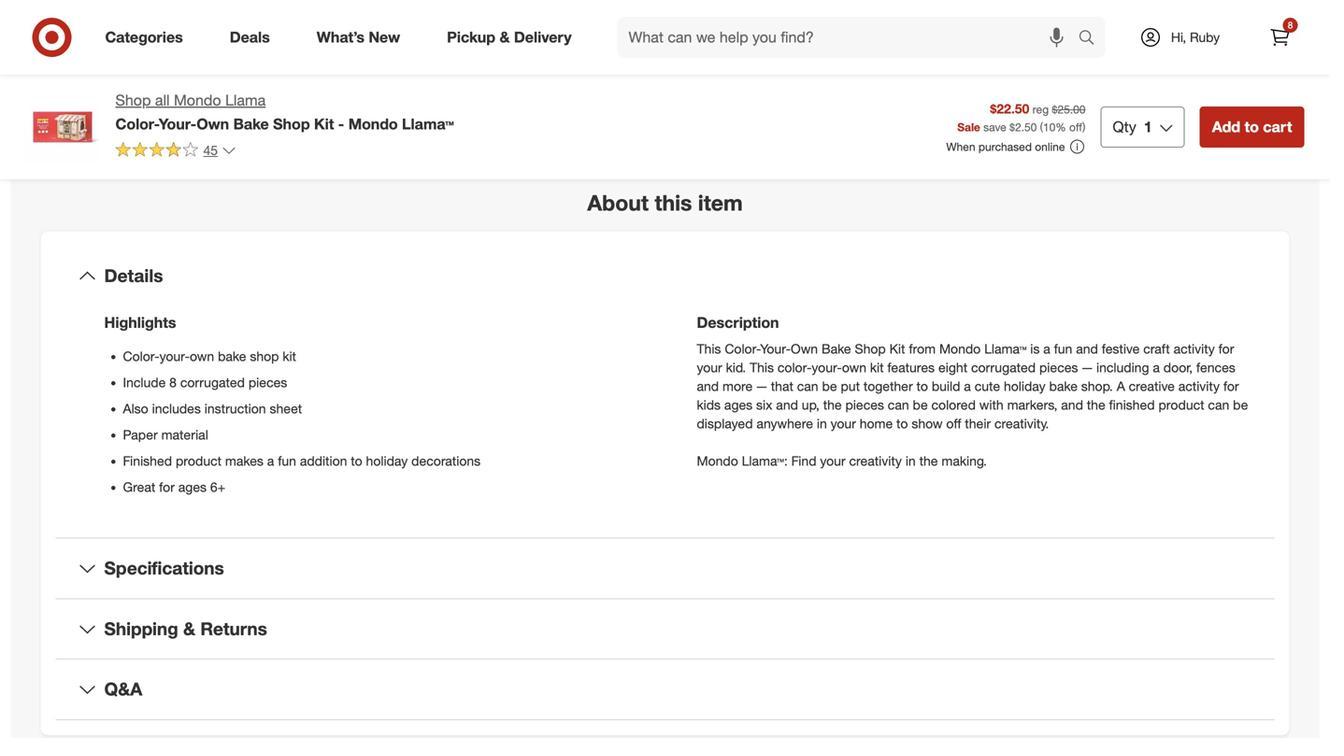 Task type: vqa. For each thing, say whether or not it's contained in the screenshot.
the bottom 'Kit'
yes



Task type: locate. For each thing, give the bounding box(es) containing it.
0 vertical spatial &
[[500, 28, 510, 46]]

holiday left decorations
[[366, 453, 408, 469]]

your- up 45 'link'
[[159, 115, 196, 133]]

0 vertical spatial this
[[697, 341, 721, 357]]

- inside christmas bakery - he loves his new christmas bakery
[[512, 29, 516, 43]]

instruction
[[204, 401, 266, 417]]

color-
[[778, 359, 812, 376]]

about
[[587, 190, 649, 216]]

1 horizontal spatial —
[[1082, 359, 1093, 376]]

1 vertical spatial bake
[[822, 341, 851, 357]]

off down colored
[[946, 416, 961, 432]]

1 horizontal spatial corrugated
[[971, 359, 1036, 376]]

1 vertical spatial more
[[722, 378, 753, 394]]

0 horizontal spatial 8
[[169, 374, 177, 391]]

displayed
[[697, 416, 753, 432]]

1 horizontal spatial be
[[913, 397, 928, 413]]

your-
[[159, 115, 196, 133], [760, 341, 791, 357]]

ages left 6+
[[178, 479, 207, 495]]

a down craft
[[1153, 359, 1160, 376]]

1 horizontal spatial fun
[[1054, 341, 1072, 357]]

)
[[1083, 120, 1086, 134]]

1 vertical spatial your
[[831, 416, 856, 432]]

corrugated inside this color-your-own bake shop kit from mondo llama™ is a fun and festive craft activity for your kid. this color-your-own kit features eight corrugated pieces — including a door, fences and more — that can be put together to build a cute holiday bake shop. a creative activity for kids ages six and up, the pieces can be colored with markers, and the finished product can be displayed anywhere in your home to show off their creativity.
[[971, 359, 1036, 376]]

1 vertical spatial ages
[[178, 479, 207, 495]]

0 vertical spatial kit
[[314, 115, 334, 133]]

bake inside this color-your-own bake shop kit from mondo llama™ is a fun and festive craft activity for your kid. this color-your-own kit features eight corrugated pieces — including a door, fences and more — that can be put together to build a cute holiday bake shop. a creative activity for kids ages six and up, the pieces can be colored with markers, and the finished product can be displayed anywhere in your home to show off their creativity.
[[822, 341, 851, 357]]

also
[[123, 401, 148, 417]]

this color-your-own bake shop kit from mondo llama™ is a fun and festive craft activity for your kid. this color-your-own kit features eight corrugated pieces — including a door, fences and more — that can be put together to build a cute holiday bake shop. a creative activity for kids ages six and up, the pieces can be colored with markers, and the finished product can be displayed anywhere in your home to show off their creativity.
[[697, 341, 1248, 432]]

0 horizontal spatial kit
[[314, 115, 334, 133]]

his
[[565, 29, 580, 43]]

holiday up markers,
[[1004, 378, 1046, 394]]

own up include 8 corrugated pieces
[[190, 348, 214, 365]]

in down up,
[[817, 416, 827, 432]]

1 horizontal spatial your-
[[812, 359, 842, 376]]

show
[[912, 416, 943, 432]]

add to cart
[[1212, 118, 1292, 136]]

activity down fences
[[1178, 378, 1220, 394]]

bakery
[[473, 29, 509, 43]]

about this item
[[587, 190, 743, 216]]

pickup & delivery
[[447, 28, 572, 46]]

8 up includes
[[169, 374, 177, 391]]

for up fences
[[1219, 341, 1234, 357]]

0 horizontal spatial your-
[[159, 115, 196, 133]]

0 horizontal spatial bake
[[233, 115, 269, 133]]

shipping & returns
[[104, 618, 267, 640]]

8
[[1288, 19, 1293, 31], [169, 374, 177, 391]]

1 vertical spatial your-
[[760, 341, 791, 357]]

own up color-
[[791, 341, 818, 357]]

1 horizontal spatial -
[[512, 29, 516, 43]]

0 horizontal spatial this
[[697, 341, 721, 357]]

0 vertical spatial activity
[[1174, 341, 1215, 357]]

product
[[1158, 397, 1204, 413], [176, 453, 222, 469]]

can down fences
[[1208, 397, 1229, 413]]

your- up put
[[812, 359, 842, 376]]

1 vertical spatial in
[[906, 453, 916, 469]]

when purchased online
[[946, 140, 1065, 154]]

more right show
[[312, 115, 346, 133]]

deals link
[[214, 17, 293, 58]]

more down 'kid.'
[[722, 378, 753, 394]]

0 horizontal spatial -
[[338, 115, 344, 133]]

holiday inside this color-your-own bake shop kit from mondo llama™ is a fun and festive craft activity for your kid. this color-your-own kit features eight corrugated pieces — including a door, fences and more — that can be put together to build a cute holiday bake shop. a creative activity for kids ages six and up, the pieces can be colored with markers, and the finished product can be displayed anywhere in your home to show off their creativity.
[[1004, 378, 1046, 394]]

includes
[[152, 401, 201, 417]]

shipping
[[104, 618, 178, 640]]

christmas down the messiah
[[372, 44, 423, 58]]

1 vertical spatial activity
[[1178, 378, 1220, 394]]

your- inside the shop all mondo llama color-your-own bake shop kit - mondo llama™
[[159, 115, 196, 133]]

- left he
[[512, 29, 516, 43]]

creative
[[1129, 378, 1175, 394]]

your left home
[[831, 416, 856, 432]]

for down fences
[[1223, 378, 1239, 394]]

kit inside the shop all mondo llama color-your-own bake shop kit - mondo llama™
[[314, 115, 334, 133]]

1 horizontal spatial llama™
[[984, 341, 1027, 357]]

llama™ left the is
[[984, 341, 1027, 357]]

off inside this color-your-own bake shop kit from mondo llama™ is a fun and festive craft activity for your kid. this color-your-own kit features eight corrugated pieces — including a door, fences and more — that can be put together to build a cute holiday bake shop. a creative activity for kids ages six and up, the pieces can be colored with markers, and the finished product can be displayed anywhere in your home to show off their creativity.
[[946, 416, 961, 432]]

0 horizontal spatial bake
[[218, 348, 246, 365]]

0 vertical spatial llama™
[[402, 115, 454, 133]]

0 horizontal spatial fun
[[278, 453, 296, 469]]

fun inside this color-your-own bake shop kit from mondo llama™ is a fun and festive craft activity for your kid. this color-your-own kit features eight corrugated pieces — including a door, fences and more — that can be put together to build a cute holiday bake shop. a creative activity for kids ages six and up, the pieces can be colored with markers, and the finished product can be displayed anywhere in your home to show off their creativity.
[[1054, 341, 1072, 357]]

1 horizontal spatial bake
[[1049, 378, 1078, 394]]

1 vertical spatial shop
[[273, 115, 310, 133]]

this right 'kid.'
[[750, 359, 774, 376]]

the left making.
[[919, 453, 938, 469]]

- left images
[[338, 115, 344, 133]]

with
[[979, 397, 1004, 413]]

your
[[697, 359, 722, 376], [831, 416, 856, 432], [820, 453, 845, 469]]

What can we help you find? suggestions appear below search field
[[617, 17, 1083, 58]]

0 vertical spatial more
[[312, 115, 346, 133]]

1 horizontal spatial 8
[[1288, 19, 1293, 31]]

1 vertical spatial holiday
[[366, 453, 408, 469]]

llama
[[225, 91, 266, 109]]

(
[[1040, 120, 1043, 134]]

including
[[1096, 359, 1149, 376]]

0 horizontal spatial —
[[756, 378, 767, 394]]

1 horizontal spatial kit
[[870, 359, 884, 376]]

shop
[[115, 91, 151, 109], [273, 115, 310, 133], [855, 341, 886, 357]]

delivery
[[514, 28, 572, 46]]

ages
[[724, 397, 753, 413], [178, 479, 207, 495]]

bake down llama at the left of the page
[[233, 115, 269, 133]]

and down shop.
[[1061, 397, 1083, 413]]

1 horizontal spatial your-
[[760, 341, 791, 357]]

45 link
[[115, 141, 237, 162]]

what's
[[317, 28, 364, 46]]

be down fences
[[1233, 397, 1248, 413]]

own up 45
[[196, 115, 229, 133]]

can down together
[[888, 397, 909, 413]]

8 right ruby
[[1288, 19, 1293, 31]]

1 vertical spatial &
[[183, 618, 195, 640]]

0 horizontal spatial shop
[[115, 91, 151, 109]]

new
[[583, 29, 604, 43]]

0 vertical spatial product
[[1158, 397, 1204, 413]]

details button
[[56, 247, 1274, 306]]

0 horizontal spatial holiday
[[366, 453, 408, 469]]

1 horizontal spatial &
[[500, 28, 510, 46]]

mondo up eight
[[939, 341, 981, 357]]

1 horizontal spatial kit
[[889, 341, 905, 357]]

your-
[[159, 348, 190, 365], [812, 359, 842, 376]]

pieces up home
[[845, 397, 884, 413]]

0 horizontal spatial &
[[183, 618, 195, 640]]

add to cart button
[[1200, 107, 1304, 148]]

the right up,
[[823, 397, 842, 413]]

llama™
[[402, 115, 454, 133], [984, 341, 1027, 357]]

pieces down the is
[[1039, 359, 1078, 376]]

and left festive
[[1076, 341, 1098, 357]]

be up the show
[[913, 397, 928, 413]]

show
[[270, 115, 307, 133]]

colored
[[931, 397, 976, 413]]

pieces down shop at the left top of the page
[[248, 374, 287, 391]]

0 horizontal spatial llama™
[[402, 115, 454, 133]]

online
[[1035, 140, 1065, 154]]

up,
[[802, 397, 820, 413]]

photo from messiah, 5 of 11 image
[[342, 0, 643, 89]]

0 vertical spatial bake
[[233, 115, 269, 133]]

llama™ right images
[[402, 115, 454, 133]]

description
[[697, 314, 779, 332]]

kid.
[[726, 359, 746, 376]]

details
[[104, 265, 163, 287]]

0 horizontal spatial more
[[312, 115, 346, 133]]

1 horizontal spatial own
[[791, 341, 818, 357]]

0 vertical spatial fun
[[1054, 341, 1072, 357]]

when
[[946, 140, 975, 154]]

kit up features
[[889, 341, 905, 357]]

festive
[[1102, 341, 1140, 357]]

their
[[965, 416, 991, 432]]

2 vertical spatial shop
[[855, 341, 886, 357]]

color- up 'kid.'
[[725, 341, 760, 357]]

features
[[887, 359, 935, 376]]

0 horizontal spatial in
[[817, 416, 827, 432]]

0 horizontal spatial pieces
[[248, 374, 287, 391]]

0 vertical spatial own
[[196, 115, 229, 133]]

for
[[1219, 341, 1234, 357], [1223, 378, 1239, 394], [159, 479, 175, 495]]

1 vertical spatial -
[[338, 115, 344, 133]]

0 horizontal spatial product
[[176, 453, 222, 469]]

1
[[1144, 118, 1152, 136]]

0 vertical spatial christmas
[[419, 29, 470, 43]]

fun right the is
[[1054, 341, 1072, 357]]

bake inside the shop all mondo llama color-your-own bake shop kit - mondo llama™
[[233, 115, 269, 133]]

2 vertical spatial for
[[159, 479, 175, 495]]

off
[[1069, 120, 1083, 134], [946, 416, 961, 432]]

corrugated up also includes instruction sheet
[[180, 374, 245, 391]]

shop
[[250, 348, 279, 365]]

a
[[1117, 378, 1125, 394]]

0 vertical spatial 8
[[1288, 19, 1293, 31]]

fun left addition
[[278, 453, 296, 469]]

six
[[756, 397, 772, 413]]

1 vertical spatial kit
[[889, 341, 905, 357]]

0 vertical spatial —
[[1082, 359, 1093, 376]]

christmas up 'bakery' in the top left of the page
[[419, 29, 470, 43]]

— up six
[[756, 378, 767, 394]]

1 vertical spatial bake
[[1049, 378, 1078, 394]]

color- down all at left top
[[115, 115, 159, 133]]

the down shop.
[[1087, 397, 1105, 413]]

in right the creativity
[[906, 453, 916, 469]]

&
[[500, 28, 510, 46], [183, 618, 195, 640]]

be left put
[[822, 378, 837, 394]]

fun
[[1054, 341, 1072, 357], [278, 453, 296, 469]]

your- up 'include'
[[159, 348, 190, 365]]

bake up put
[[822, 341, 851, 357]]

1 horizontal spatial own
[[842, 359, 866, 376]]

from
[[909, 341, 936, 357]]

to left the show
[[896, 416, 908, 432]]

craft
[[1143, 341, 1170, 357]]

paper
[[123, 427, 158, 443]]

bake left shop.
[[1049, 378, 1078, 394]]

1 horizontal spatial holiday
[[1004, 378, 1046, 394]]

for right great
[[159, 479, 175, 495]]

& inside the pickup & delivery link
[[500, 28, 510, 46]]

1 vertical spatial —
[[756, 378, 767, 394]]

1 vertical spatial off
[[946, 416, 961, 432]]

activity up door,
[[1174, 341, 1215, 357]]

your left 'kid.'
[[697, 359, 722, 376]]

pieces
[[1039, 359, 1078, 376], [248, 374, 287, 391], [845, 397, 884, 413]]

sheet
[[270, 401, 302, 417]]

1 horizontal spatial bake
[[822, 341, 851, 357]]

1 horizontal spatial in
[[906, 453, 916, 469]]

can up up,
[[797, 378, 818, 394]]

1 horizontal spatial can
[[888, 397, 909, 413]]

0 vertical spatial holiday
[[1004, 378, 1046, 394]]

& inside shipping & returns 'dropdown button'
[[183, 618, 195, 640]]

0 horizontal spatial own
[[196, 115, 229, 133]]

images
[[350, 115, 399, 133]]

$
[[1009, 120, 1015, 134]]

this down the description
[[697, 341, 721, 357]]

own inside the shop all mondo llama color-your-own bake shop kit - mondo llama™
[[196, 115, 229, 133]]

2.50
[[1015, 120, 1037, 134]]

2 horizontal spatial shop
[[855, 341, 886, 357]]

christmas
[[419, 29, 470, 43], [372, 44, 423, 58]]

mondo right show
[[348, 115, 398, 133]]

kit up together
[[870, 359, 884, 376]]

and up kids
[[697, 378, 719, 394]]

creativity.
[[994, 416, 1049, 432]]

own inside this color-your-own bake shop kit from mondo llama™ is a fun and festive craft activity for your kid. this color-your-own kit features eight corrugated pieces — including a door, fences and more — that can be put together to build a cute holiday bake shop. a creative activity for kids ages six and up, the pieces can be colored with markers, and the finished product can be displayed anywhere in your home to show off their creativity.
[[842, 359, 866, 376]]

product down creative
[[1158, 397, 1204, 413]]

bake left shop at the left top of the page
[[218, 348, 246, 365]]

1 vertical spatial own
[[791, 341, 818, 357]]

1 horizontal spatial ages
[[724, 397, 753, 413]]

color-your-own bake shop kit - mondo llama&#8482;, 4 of 11 image
[[26, 0, 327, 89]]

2 horizontal spatial can
[[1208, 397, 1229, 413]]

1 horizontal spatial product
[[1158, 397, 1204, 413]]

be
[[822, 378, 837, 394], [913, 397, 928, 413], [1233, 397, 1248, 413]]

also includes instruction sheet
[[123, 401, 302, 417]]

0 vertical spatial -
[[512, 29, 516, 43]]

-
[[512, 29, 516, 43], [338, 115, 344, 133]]

product down material
[[176, 453, 222, 469]]

45
[[203, 142, 218, 158]]

your right the 'find'
[[820, 453, 845, 469]]

your- up color-
[[760, 341, 791, 357]]

shop all mondo llama color-your-own bake shop kit - mondo llama™
[[115, 91, 454, 133]]

kit right shop at the left top of the page
[[283, 348, 296, 365]]

off right %
[[1069, 120, 1083, 134]]

1 vertical spatial llama™
[[984, 341, 1027, 357]]

corrugated up cute
[[971, 359, 1036, 376]]

own up put
[[842, 359, 866, 376]]

8 link
[[1259, 17, 1301, 58]]

sponsored
[[1249, 111, 1304, 125]]

0 vertical spatial off
[[1069, 120, 1083, 134]]

ages up displayed
[[724, 397, 753, 413]]

mondo inside this color-your-own bake shop kit from mondo llama™ is a fun and festive craft activity for your kid. this color-your-own kit features eight corrugated pieces — including a door, fences and more — that can be put together to build a cute holiday bake shop. a creative activity for kids ages six and up, the pieces can be colored with markers, and the finished product can be displayed anywhere in your home to show off their creativity.
[[939, 341, 981, 357]]

color-
[[115, 115, 159, 133], [725, 341, 760, 357], [123, 348, 159, 365]]

2 vertical spatial your
[[820, 453, 845, 469]]

$22.50
[[990, 101, 1029, 117]]

1 horizontal spatial the
[[919, 453, 938, 469]]

1 horizontal spatial off
[[1069, 120, 1083, 134]]

kit inside this color-your-own bake shop kit from mondo llama™ is a fun and festive craft activity for your kid. this color-your-own kit features eight corrugated pieces — including a door, fences and more — that can be put together to build a cute holiday bake shop. a creative activity for kids ages six and up, the pieces can be colored with markers, and the finished product can be displayed anywhere in your home to show off their creativity.
[[889, 341, 905, 357]]

— up shop.
[[1082, 359, 1093, 376]]

kit right show
[[314, 115, 334, 133]]

0 horizontal spatial off
[[946, 416, 961, 432]]

kit inside this color-your-own bake shop kit from mondo llama™ is a fun and festive craft activity for your kid. this color-your-own kit features eight corrugated pieces — including a door, fences and more — that can be put together to build a cute holiday bake shop. a creative activity for kids ages six and up, the pieces can be colored with markers, and the finished product can be displayed anywhere in your home to show off their creativity.
[[870, 359, 884, 376]]

to right add
[[1244, 118, 1259, 136]]

1 horizontal spatial this
[[750, 359, 774, 376]]



Task type: describe. For each thing, give the bounding box(es) containing it.
christmas bakery - he loves his new christmas bakery
[[372, 29, 604, 58]]

llama™ inside the shop all mondo llama color-your-own bake shop kit - mondo llama™
[[402, 115, 454, 133]]

your- inside this color-your-own bake shop kit from mondo llama™ is a fun and festive craft activity for your kid. this color-your-own kit features eight corrugated pieces — including a door, fences and more — that can be put together to build a cute holiday bake shop. a creative activity for kids ages six and up, the pieces can be colored with markers, and the finished product can be displayed anywhere in your home to show off their creativity.
[[812, 359, 842, 376]]

2 horizontal spatial the
[[1087, 397, 1105, 413]]

2 horizontal spatial pieces
[[1039, 359, 1078, 376]]

search
[[1070, 30, 1115, 48]]

1 vertical spatial fun
[[278, 453, 296, 469]]

makes
[[225, 453, 264, 469]]

what's new
[[317, 28, 400, 46]]

bake inside this color-your-own bake shop kit from mondo llama™ is a fun and festive craft activity for your kid. this color-your-own kit features eight corrugated pieces — including a door, fences and more — that can be put together to build a cute holiday bake shop. a creative activity for kids ages six and up, the pieces can be colored with markers, and the finished product can be displayed anywhere in your home to show off their creativity.
[[1049, 378, 1078, 394]]

in inside this color-your-own bake shop kit from mondo llama™ is a fun and festive craft activity for your kid. this color-your-own kit features eight corrugated pieces — including a door, fences and more — that can be put together to build a cute holiday bake shop. a creative activity for kids ages six and up, the pieces can be colored with markers, and the finished product can be displayed anywhere in your home to show off their creativity.
[[817, 416, 827, 432]]

decorations
[[411, 453, 481, 469]]

q&a button
[[56, 660, 1274, 720]]

mondo down displayed
[[697, 453, 738, 469]]

hi, ruby
[[1171, 29, 1220, 45]]

reg
[[1032, 102, 1049, 116]]

0 vertical spatial bake
[[218, 348, 246, 365]]

your- inside this color-your-own bake shop kit from mondo llama™ is a fun and festive craft activity for your kid. this color-your-own kit features eight corrugated pieces — including a door, fences and more — that can be put together to build a cute holiday bake shop. a creative activity for kids ages six and up, the pieces can be colored with markers, and the finished product can be displayed anywhere in your home to show off their creativity.
[[760, 341, 791, 357]]

& for pickup
[[500, 28, 510, 46]]

1 vertical spatial this
[[750, 359, 774, 376]]

hi,
[[1171, 29, 1186, 45]]

search button
[[1070, 17, 1115, 62]]

q&a
[[104, 679, 142, 700]]

together
[[864, 378, 913, 394]]

door,
[[1163, 359, 1193, 376]]

all
[[155, 91, 170, 109]]

0 horizontal spatial can
[[797, 378, 818, 394]]

0 vertical spatial shop
[[115, 91, 151, 109]]

shipping & returns button
[[56, 599, 1274, 659]]

include
[[123, 374, 166, 391]]

fences
[[1196, 359, 1235, 376]]

a left cute
[[964, 378, 971, 394]]

1 vertical spatial for
[[1223, 378, 1239, 394]]

ruby
[[1190, 29, 1220, 45]]

0 horizontal spatial corrugated
[[180, 374, 245, 391]]

llama™:
[[742, 453, 788, 469]]

llama™ inside this color-your-own bake shop kit from mondo llama™ is a fun and festive craft activity for your kid. this color-your-own kit features eight corrugated pieces — including a door, fences and more — that can be put together to build a cute holiday bake shop. a creative activity for kids ages six and up, the pieces can be colored with markers, and the finished product can be displayed anywhere in your home to show off their creativity.
[[984, 341, 1027, 357]]

kids
[[697, 397, 721, 413]]

include 8 corrugated pieces
[[123, 374, 287, 391]]

specifications button
[[56, 539, 1274, 599]]

more inside button
[[312, 115, 346, 133]]

qty 1
[[1113, 118, 1152, 136]]

and up anywhere
[[776, 397, 798, 413]]

a right makes at the left
[[267, 453, 274, 469]]

build
[[932, 378, 960, 394]]

pickup & delivery link
[[431, 17, 595, 58]]

item
[[698, 190, 743, 216]]

1 vertical spatial christmas
[[372, 44, 423, 58]]

color-your-own bake shop kit
[[123, 348, 296, 365]]

creativity
[[849, 453, 902, 469]]

image gallery element
[[26, 0, 643, 145]]

this
[[655, 190, 692, 216]]

to right addition
[[351, 453, 362, 469]]

- inside the shop all mondo llama color-your-own bake shop kit - mondo llama™
[[338, 115, 344, 133]]

addition
[[300, 453, 347, 469]]

1 horizontal spatial shop
[[273, 115, 310, 133]]

categories
[[105, 28, 183, 46]]

0 horizontal spatial the
[[823, 397, 842, 413]]

qty
[[1113, 118, 1136, 136]]

to inside button
[[1244, 118, 1259, 136]]

0 vertical spatial for
[[1219, 341, 1234, 357]]

shop.
[[1081, 378, 1113, 394]]

1 horizontal spatial pieces
[[845, 397, 884, 413]]

bakery
[[426, 44, 460, 58]]

0 vertical spatial your
[[697, 359, 722, 376]]

that
[[771, 378, 793, 394]]

loves
[[536, 29, 562, 43]]

save
[[983, 120, 1006, 134]]

off inside $22.50 reg $25.00 sale save $ 2.50 ( 10 % off )
[[1069, 120, 1083, 134]]

color- inside the shop all mondo llama color-your-own bake shop kit - mondo llama™
[[115, 115, 159, 133]]

add
[[1212, 118, 1240, 136]]

1 vertical spatial product
[[176, 453, 222, 469]]

more inside this color-your-own bake shop kit from mondo llama™ is a fun and festive craft activity for your kid. this color-your-own kit features eight corrugated pieces — including a door, fences and more — that can be put together to build a cute holiday bake shop. a creative activity for kids ages six and up, the pieces can be colored with markers, and the finished product can be displayed anywhere in your home to show off their creativity.
[[722, 378, 753, 394]]

0 horizontal spatial your-
[[159, 348, 190, 365]]

material
[[161, 427, 208, 443]]

to down features
[[916, 378, 928, 394]]

mondo right all at left top
[[174, 91, 221, 109]]

home
[[860, 416, 893, 432]]

put
[[841, 378, 860, 394]]

ages inside this color-your-own bake shop kit from mondo llama™ is a fun and festive craft activity for your kid. this color-your-own kit features eight corrugated pieces — including a door, fences and more — that can be put together to build a cute holiday bake shop. a creative activity for kids ages six and up, the pieces can be colored with markers, and the finished product can be displayed anywhere in your home to show off their creativity.
[[724, 397, 753, 413]]

great for ages 6+
[[123, 479, 225, 495]]

messiah
[[372, 29, 416, 43]]

2 horizontal spatial be
[[1233, 397, 1248, 413]]

finished product makes a fun addition to holiday decorations
[[123, 453, 481, 469]]

color- inside this color-your-own bake shop kit from mondo llama™ is a fun and festive craft activity for your kid. this color-your-own kit features eight corrugated pieces — including a door, fences and more — that can be put together to build a cute holiday bake shop. a creative activity for kids ages six and up, the pieces can be colored with markers, and the finished product can be displayed anywhere in your home to show off their creativity.
[[725, 341, 760, 357]]

markers,
[[1007, 397, 1057, 413]]

$22.50 reg $25.00 sale save $ 2.50 ( 10 % off )
[[957, 101, 1086, 134]]

finished
[[123, 453, 172, 469]]

0 horizontal spatial own
[[190, 348, 214, 365]]

& for shipping
[[183, 618, 195, 640]]

mondo llama™: find your creativity in the making.
[[697, 453, 987, 469]]

find
[[791, 453, 816, 469]]

cute
[[975, 378, 1000, 394]]

finished
[[1109, 397, 1155, 413]]

$25.00
[[1052, 102, 1086, 116]]

new
[[369, 28, 400, 46]]

product inside this color-your-own bake shop kit from mondo llama™ is a fun and festive craft activity for your kid. this color-your-own kit features eight corrugated pieces — including a door, fences and more — that can be put together to build a cute holiday bake shop. a creative activity for kids ages six and up, the pieces can be colored with markers, and the finished product can be displayed anywhere in your home to show off their creativity.
[[1158, 397, 1204, 413]]

image of color-your-own bake shop kit - mondo llama™ image
[[26, 90, 100, 165]]

is
[[1030, 341, 1040, 357]]

highlights
[[104, 314, 176, 332]]

0 horizontal spatial kit
[[283, 348, 296, 365]]

cart
[[1263, 118, 1292, 136]]

own inside this color-your-own bake shop kit from mondo llama™ is a fun and festive craft activity for your kid. this color-your-own kit features eight corrugated pieces — including a door, fences and more — that can be put together to build a cute holiday bake shop. a creative activity for kids ages six and up, the pieces can be colored with markers, and the finished product can be displayed anywhere in your home to show off their creativity.
[[791, 341, 818, 357]]

shop inside this color-your-own bake shop kit from mondo llama™ is a fun and festive craft activity for your kid. this color-your-own kit features eight corrugated pieces — including a door, fences and more — that can be put together to build a cute holiday bake shop. a creative activity for kids ages six and up, the pieces can be colored with markers, and the finished product can be displayed anywhere in your home to show off their creativity.
[[855, 341, 886, 357]]

a right the is
[[1043, 341, 1050, 357]]

making.
[[942, 453, 987, 469]]

0 horizontal spatial be
[[822, 378, 837, 394]]

what's new link
[[301, 17, 424, 58]]

0 horizontal spatial ages
[[178, 479, 207, 495]]

pickup
[[447, 28, 495, 46]]

deals
[[230, 28, 270, 46]]

he
[[519, 29, 533, 43]]

color- up 'include'
[[123, 348, 159, 365]]

advertisement region
[[687, 38, 1304, 109]]

show more images
[[270, 115, 399, 133]]

sale
[[957, 120, 980, 134]]

returns
[[200, 618, 267, 640]]



